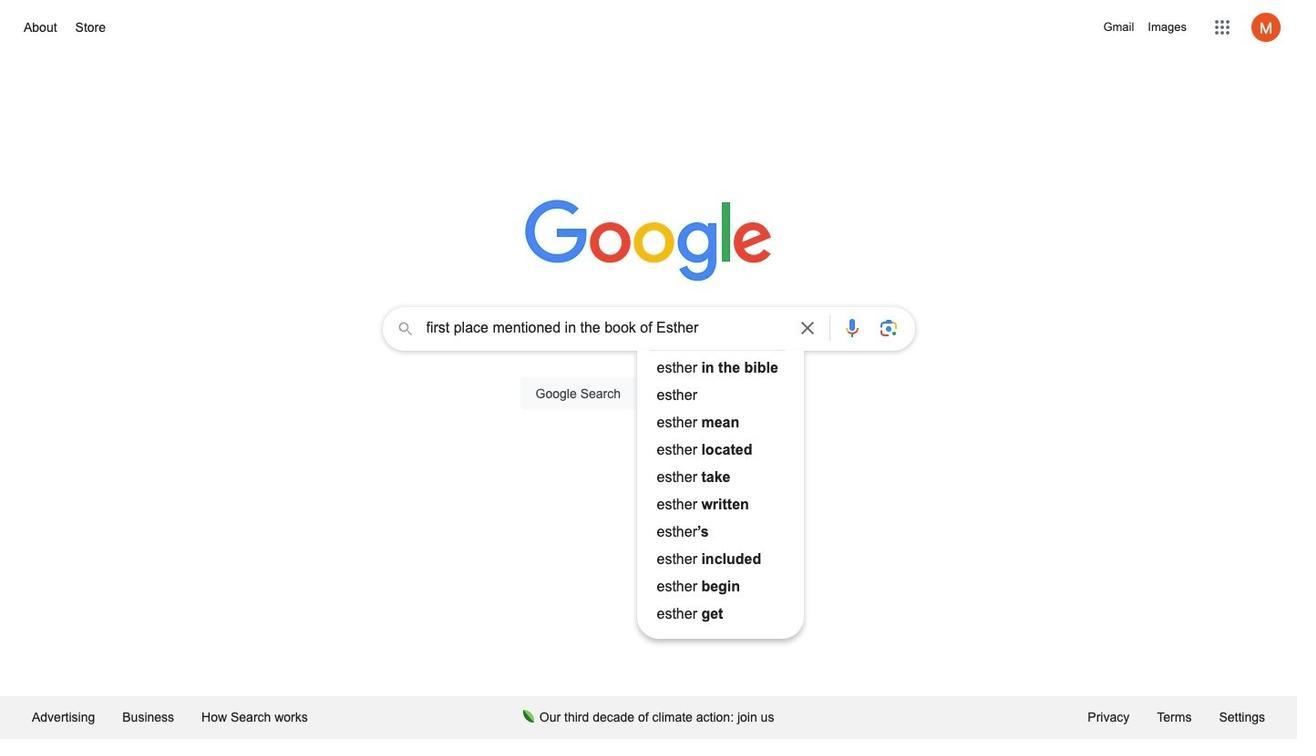 Task type: describe. For each thing, give the bounding box(es) containing it.
Search text field
[[426, 318, 786, 343]]



Task type: vqa. For each thing, say whether or not it's contained in the screenshot.
Saturday, March 9, 2024 ELEMENT's , 288 us dollars ELEMENT
no



Task type: locate. For each thing, give the bounding box(es) containing it.
None search field
[[18, 302, 1280, 639]]

google image
[[525, 200, 773, 284]]

search by voice image
[[841, 317, 863, 339]]

list box
[[637, 355, 804, 628]]

search by image image
[[878, 317, 900, 339]]



